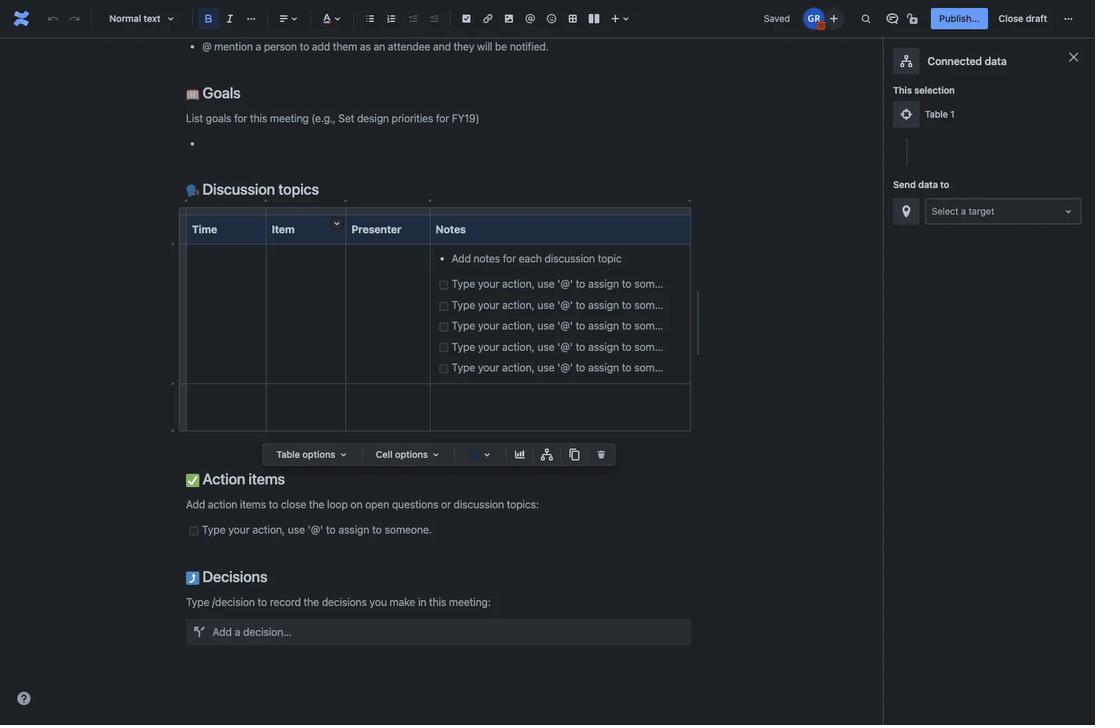 Task type: locate. For each thing, give the bounding box(es) containing it.
0 horizontal spatial data
[[919, 179, 939, 190]]

options left the cell
[[303, 449, 336, 460]]

cell
[[376, 449, 393, 460]]

greg robinson image
[[804, 8, 826, 29]]

table inside connected data section
[[926, 108, 949, 120]]

cell options button
[[368, 447, 450, 463]]

remove image
[[594, 447, 610, 463]]

to
[[941, 179, 950, 190]]

table options button
[[269, 447, 357, 463]]

close draft button
[[991, 8, 1056, 29]]

:speaking_head: image
[[186, 184, 200, 198]]

this
[[894, 84, 913, 96]]

0 vertical spatial data
[[985, 55, 1008, 67]]

table
[[926, 108, 949, 120], [277, 449, 300, 460]]

help image
[[16, 691, 32, 707]]

0 horizontal spatial table
[[277, 449, 300, 460]]

:white_check_mark: image
[[186, 474, 200, 487], [186, 474, 200, 487]]

normal text
[[109, 13, 161, 24]]

0 horizontal spatial options
[[303, 449, 336, 460]]

this selection
[[894, 84, 956, 96]]

None text field
[[932, 205, 935, 218]]

more formatting image
[[243, 11, 259, 27]]

confluence image
[[11, 8, 32, 29]]

action items
[[200, 470, 285, 488]]

topics
[[278, 180, 319, 198]]

cell background image
[[479, 447, 495, 463]]

data
[[985, 55, 1008, 67], [919, 179, 939, 190]]

no restrictions image
[[907, 11, 923, 27]]

align left image
[[276, 11, 292, 27]]

table inside the table options dropdown button
[[277, 449, 300, 460]]

expand dropdown menu image
[[336, 447, 352, 463]]

none text field inside connected data section
[[932, 205, 935, 218]]

select
[[932, 205, 959, 217]]

time
[[192, 223, 217, 235]]

1 horizontal spatial table
[[926, 108, 949, 120]]

publish... button
[[932, 8, 989, 29]]

bullet list ⌘⇧8 image
[[362, 11, 378, 27]]

0 vertical spatial table
[[926, 108, 949, 120]]

data right connected
[[985, 55, 1008, 67]]

manage connected data image
[[539, 447, 555, 463]]

table for table options
[[277, 449, 300, 460]]

expand dropdown menu image
[[428, 447, 444, 463]]

link image
[[480, 11, 496, 27]]

add image, video, or file image
[[501, 11, 517, 27]]

table up items
[[277, 449, 300, 460]]

bold ⌘b image
[[201, 11, 217, 27]]

1
[[951, 108, 955, 120]]

normal
[[109, 13, 141, 24]]

options
[[303, 449, 336, 460], [395, 449, 428, 460]]

send data to
[[894, 179, 950, 190]]

1 vertical spatial table
[[277, 449, 300, 460]]

text
[[144, 13, 161, 24]]

1 horizontal spatial data
[[985, 55, 1008, 67]]

data left 'to'
[[919, 179, 939, 190]]

2 options from the left
[[395, 449, 428, 460]]

options for table options
[[303, 449, 336, 460]]

1 vertical spatial data
[[919, 179, 939, 190]]

connected data
[[928, 55, 1008, 67]]

undo ⌘z image
[[45, 11, 61, 27]]

italic ⌘i image
[[222, 11, 238, 27]]

options right the cell
[[395, 449, 428, 460]]

connected data section
[[894, 48, 1085, 726]]

:speaking_head: image
[[186, 184, 200, 198]]

1 options from the left
[[303, 449, 336, 460]]

:arrow_heading_up: image
[[186, 572, 200, 585]]

items
[[249, 470, 285, 488]]

more image
[[1061, 11, 1077, 27]]

connected
[[928, 55, 983, 67]]

action
[[203, 470, 246, 488]]

table left 1
[[926, 108, 949, 120]]

saved
[[764, 13, 791, 24]]

numbered list ⌘⇧7 image
[[384, 11, 400, 27]]

emoji image
[[544, 11, 560, 27]]

location icon image
[[899, 203, 915, 219]]

1 horizontal spatial options
[[395, 449, 428, 460]]



Task type: describe. For each thing, give the bounding box(es) containing it.
chart image
[[512, 447, 528, 463]]

open image
[[1061, 203, 1077, 219]]

data for connected
[[985, 55, 1008, 67]]

target
[[969, 205, 995, 217]]

close draft
[[999, 13, 1048, 24]]

discussion topics
[[200, 180, 319, 198]]

table 1
[[926, 108, 955, 120]]

item
[[272, 223, 295, 235]]

editor toolbar toolbar
[[263, 444, 615, 480]]

selection
[[915, 84, 956, 96]]

layouts image
[[587, 11, 602, 27]]

options for cell options
[[395, 449, 428, 460]]

goals
[[200, 84, 241, 102]]

Main content area, start typing to enter text. text field
[[178, 0, 701, 646]]

outdent ⇧tab image
[[405, 11, 421, 27]]

invite to edit image
[[827, 10, 843, 26]]

decision image
[[189, 622, 210, 643]]

publish...
[[940, 13, 981, 24]]

data for send
[[919, 179, 939, 190]]

redo ⌘⇧z image
[[67, 11, 82, 27]]

send
[[894, 179, 917, 190]]

copy image
[[567, 447, 583, 463]]

decisions
[[200, 568, 268, 586]]

table options
[[277, 449, 336, 460]]

mention image
[[523, 11, 539, 27]]

draft
[[1027, 13, 1048, 24]]

comment icon image
[[885, 11, 901, 27]]

:arrow_heading_up: image
[[186, 572, 200, 585]]

discussion
[[203, 180, 275, 198]]

action item image
[[459, 11, 475, 27]]

normal text button
[[96, 4, 187, 33]]

confluence image
[[11, 8, 32, 29]]

find and replace image
[[859, 11, 875, 27]]

:goal: image
[[186, 88, 200, 101]]

cell options
[[376, 449, 428, 460]]

select a target
[[932, 205, 995, 217]]

:goal: image
[[186, 88, 200, 101]]

table for table 1
[[926, 108, 949, 120]]

a
[[962, 205, 967, 217]]

table image
[[565, 11, 581, 27]]

close connections panel image
[[1067, 49, 1083, 65]]

close
[[999, 13, 1024, 24]]

presenter
[[352, 223, 402, 235]]

notes
[[436, 223, 466, 235]]

indent tab image
[[426, 11, 442, 27]]



Task type: vqa. For each thing, say whether or not it's contained in the screenshot.
Table
yes



